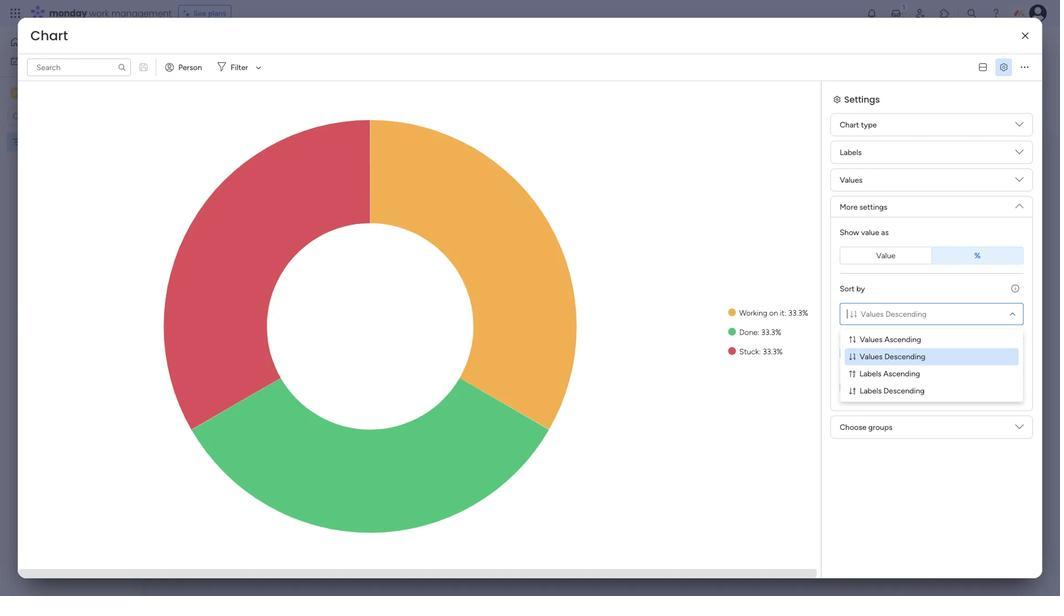 Task type: vqa. For each thing, say whether or not it's contained in the screenshot.
1st T from the right
no



Task type: describe. For each thing, give the bounding box(es) containing it.
dapulse dropdown down arrow image for labels
[[1016, 148, 1024, 160]]

first inside my first board list box
[[38, 137, 52, 147]]

search everything image
[[967, 8, 978, 19]]

person button
[[161, 59, 209, 76]]

chart type
[[840, 120, 877, 130]]

home
[[25, 37, 47, 47]]

labels for labels descending
[[860, 386, 882, 396]]

% button
[[932, 247, 1024, 265]]

Search in workspace field
[[23, 110, 92, 123]]

by
[[857, 284, 865, 293]]

workspace image
[[10, 87, 22, 99]]

board inside list box
[[54, 137, 74, 147]]

my inside list box
[[26, 137, 37, 147]]

items
[[934, 349, 953, 358]]

my inside button
[[24, 56, 35, 66]]

show for show empty values
[[853, 383, 873, 392]]

labels for labels ascending
[[860, 369, 882, 379]]

see plans button
[[178, 5, 232, 22]]

notifications image
[[867, 8, 878, 19]]

chart for chart
[[30, 27, 68, 45]]

see
[[193, 9, 206, 18]]

show value as
[[840, 228, 889, 237]]

john smith image
[[1030, 4, 1047, 22]]

it
[[780, 308, 785, 318]]

values
[[899, 383, 921, 392]]

type
[[861, 120, 877, 130]]

arrow down image
[[252, 61, 265, 74]]

ascending for values ascending
[[885, 335, 922, 344]]

dapulse dropdown down arrow image for chart type
[[1016, 120, 1024, 133]]

v2 info image
[[1012, 284, 1020, 293]]

inbox image
[[891, 8, 902, 19]]

33.3% for stuck : 33.3%
[[763, 347, 783, 356]]

stuck
[[740, 347, 759, 356]]

my first board list box
[[0, 130, 141, 300]]

work for monday
[[89, 7, 109, 19]]

new project button
[[167, 65, 219, 82]]

: for stuck : 33.3%
[[759, 347, 761, 356]]

board inside field
[[219, 36, 259, 54]]

v2 number desc image
[[850, 353, 856, 361]]

groups
[[869, 423, 893, 432]]

descending for the v2 az desc icon
[[884, 386, 925, 396]]

settings
[[860, 202, 888, 212]]

Chart field
[[28, 27, 71, 45]]

more settings
[[840, 202, 888, 212]]

sort
[[840, 284, 855, 293]]

value
[[862, 228, 880, 237]]

done
[[740, 328, 758, 337]]

v2 settings line image
[[1000, 63, 1008, 71]]

descending for v2 number desc icon
[[885, 352, 926, 362]]

main workspace
[[25, 88, 91, 98]]

show for show only top/bottom items
[[853, 349, 873, 358]]

monday
[[49, 7, 87, 19]]

choose groups
[[840, 423, 893, 432]]

labels ascending
[[860, 369, 921, 379]]

search image
[[118, 63, 126, 72]]

top/bottom
[[891, 349, 932, 358]]

empty
[[875, 383, 897, 392]]

values up the more
[[840, 175, 863, 185]]

workspace selection element
[[10, 86, 92, 101]]

values for v2 number desc icon
[[860, 352, 883, 362]]

dapulse dropdown down arrow image for choose groups
[[1016, 423, 1024, 436]]

select product image
[[10, 8, 21, 19]]

new
[[172, 69, 188, 78]]

invite members image
[[915, 8, 926, 19]]

my inside field
[[171, 36, 190, 54]]

management
[[111, 7, 172, 19]]

see plans
[[193, 9, 227, 18]]



Task type: locate. For each thing, give the bounding box(es) containing it.
0 vertical spatial my
[[171, 36, 190, 54]]

2 vertical spatial descending
[[884, 386, 925, 396]]

2 dapulse dropdown down arrow image from the top
[[1016, 176, 1024, 188]]

values descending for v2 number desc image
[[861, 309, 927, 319]]

1 vertical spatial descending
[[885, 352, 926, 362]]

2 vertical spatial show
[[853, 383, 873, 392]]

work inside button
[[37, 56, 54, 66]]

2 vertical spatial my
[[26, 137, 37, 147]]

0 vertical spatial ascending
[[885, 335, 922, 344]]

workspace
[[47, 88, 91, 98]]

values ascending
[[860, 335, 922, 344]]

0 vertical spatial :
[[785, 308, 787, 318]]

main content
[[146, 134, 1061, 597]]

1 vertical spatial my first board
[[26, 137, 74, 147]]

help image
[[991, 8, 1002, 19]]

show empty values
[[853, 383, 921, 392]]

1 image
[[899, 1, 909, 13]]

ascending up show only top/bottom items
[[885, 335, 922, 344]]

board down search in workspace field
[[54, 137, 74, 147]]

My first board field
[[168, 36, 261, 55]]

ascending for labels ascending
[[884, 369, 921, 379]]

3 dapulse dropdown down arrow image from the top
[[1016, 423, 1024, 436]]

%
[[975, 251, 981, 260]]

my
[[171, 36, 190, 54], [24, 56, 35, 66], [26, 137, 37, 147]]

33.3% for done : 33.3%
[[762, 328, 782, 337]]

person
[[178, 63, 202, 72]]

chart for chart type
[[840, 120, 860, 130]]

1 horizontal spatial chart
[[840, 120, 860, 130]]

0 vertical spatial dapulse dropdown down arrow image
[[1016, 120, 1024, 133]]

stuck : 33.3%
[[740, 347, 783, 356]]

descending
[[886, 309, 927, 319], [885, 352, 926, 362], [884, 386, 925, 396]]

1 vertical spatial labels
[[860, 369, 882, 379]]

0 vertical spatial values descending
[[861, 309, 927, 319]]

33.3% down "on"
[[762, 328, 782, 337]]

my first board inside list box
[[26, 137, 74, 147]]

values right v2 number desc icon
[[860, 352, 883, 362]]

0 vertical spatial descending
[[886, 309, 927, 319]]

filter button
[[213, 59, 265, 76]]

values for 'v2 number asc' image
[[860, 335, 883, 344]]

values up only
[[860, 335, 883, 344]]

board up filter popup button
[[219, 36, 259, 54]]

more dots image
[[1021, 63, 1029, 71]]

main
[[25, 88, 45, 98]]

show down 'v2 number asc' image
[[853, 349, 873, 358]]

0 horizontal spatial board
[[54, 137, 74, 147]]

more
[[840, 202, 858, 212]]

first inside the my first board field
[[193, 36, 216, 54]]

show
[[840, 228, 860, 237], [853, 349, 873, 358], [853, 383, 873, 392]]

new project
[[172, 69, 215, 78]]

2 dapulse dropdown down arrow image from the top
[[1016, 198, 1024, 210]]

values descending for v2 number desc icon
[[860, 352, 926, 362]]

home button
[[7, 33, 119, 51]]

labels descending
[[860, 386, 925, 396]]

descending down labels ascending
[[884, 386, 925, 396]]

values for v2 number desc image
[[861, 309, 884, 319]]

0 vertical spatial first
[[193, 36, 216, 54]]

1 vertical spatial first
[[38, 137, 52, 147]]

Search field
[[327, 66, 360, 81]]

0 horizontal spatial chart
[[30, 27, 68, 45]]

1 vertical spatial show
[[853, 349, 873, 358]]

: up stuck : 33.3% on the right bottom of page
[[758, 328, 760, 337]]

2 vertical spatial labels
[[860, 386, 882, 396]]

v2 number desc image
[[851, 310, 857, 318]]

labels right the v2 az desc icon
[[860, 386, 882, 396]]

0 horizontal spatial my first board
[[26, 137, 74, 147]]

work
[[89, 7, 109, 19], [37, 56, 54, 66]]

0 vertical spatial my first board
[[171, 36, 259, 54]]

values descending down values ascending
[[860, 352, 926, 362]]

1 dapulse dropdown down arrow image from the top
[[1016, 148, 1024, 160]]

work right monday
[[89, 7, 109, 19]]

v2 az asc image
[[850, 370, 855, 378]]

my down search in workspace field
[[26, 137, 37, 147]]

project
[[190, 69, 215, 78]]

: right "on"
[[785, 308, 787, 318]]

dapulse dropdown down arrow image for more settings
[[1016, 198, 1024, 210]]

first down search in workspace field
[[38, 137, 52, 147]]

labels down chart type
[[840, 148, 862, 157]]

value button
[[840, 247, 932, 265]]

dapulse dropdown down arrow image
[[1016, 148, 1024, 160], [1016, 176, 1024, 188], [1016, 423, 1024, 436]]

show for show value as
[[840, 228, 860, 237]]

choose
[[840, 423, 867, 432]]

ascending up values
[[884, 369, 921, 379]]

my first board down search in workspace field
[[26, 137, 74, 147]]

my up person popup button
[[171, 36, 190, 54]]

1 vertical spatial chart
[[840, 120, 860, 130]]

0 vertical spatial 33.3%
[[789, 308, 809, 318]]

33.3% down done : 33.3%
[[763, 347, 783, 356]]

1 horizontal spatial first
[[193, 36, 216, 54]]

1 horizontal spatial board
[[219, 36, 259, 54]]

33.3%
[[789, 308, 809, 318], [762, 328, 782, 337], [763, 347, 783, 356]]

Filter dashboard by text search field
[[27, 59, 131, 76]]

descending up values ascending
[[886, 309, 927, 319]]

1 horizontal spatial my first board
[[171, 36, 259, 54]]

0 horizontal spatial work
[[37, 56, 54, 66]]

ascending
[[885, 335, 922, 344], [884, 369, 921, 379]]

0 vertical spatial show
[[840, 228, 860, 237]]

apps image
[[940, 8, 951, 19]]

chart
[[30, 27, 68, 45], [840, 120, 860, 130]]

0 vertical spatial chart
[[30, 27, 68, 45]]

1 vertical spatial values descending
[[860, 352, 926, 362]]

on
[[770, 308, 778, 318]]

my work
[[24, 56, 54, 66]]

0 vertical spatial dapulse dropdown down arrow image
[[1016, 148, 1024, 160]]

values descending
[[861, 309, 927, 319], [860, 352, 926, 362]]

my first board inside field
[[171, 36, 259, 54]]

labels
[[840, 148, 862, 157], [860, 369, 882, 379], [860, 386, 882, 396]]

values descending up values ascending
[[861, 309, 927, 319]]

show only top/bottom items
[[853, 349, 953, 358]]

my first board up project
[[171, 36, 259, 54]]

: down done : 33.3%
[[759, 347, 761, 356]]

work down home
[[37, 56, 54, 66]]

done : 33.3%
[[740, 328, 782, 337]]

2 vertical spatial :
[[759, 347, 761, 356]]

1 vertical spatial board
[[54, 137, 74, 147]]

1 vertical spatial dapulse dropdown down arrow image
[[1016, 198, 1024, 210]]

:
[[785, 308, 787, 318], [758, 328, 760, 337], [759, 347, 761, 356]]

chart up my work at the top left
[[30, 27, 68, 45]]

m
[[13, 88, 19, 98]]

descending down values ascending
[[885, 352, 926, 362]]

my work button
[[7, 52, 119, 70]]

settings
[[845, 93, 880, 106]]

1 vertical spatial my
[[24, 56, 35, 66]]

chart left type
[[840, 120, 860, 130]]

2 vertical spatial dapulse dropdown down arrow image
[[1016, 423, 1024, 436]]

monday work management
[[49, 7, 172, 19]]

my first board
[[171, 36, 259, 54], [26, 137, 74, 147]]

1 horizontal spatial work
[[89, 7, 109, 19]]

dapulse dropdown down arrow image
[[1016, 120, 1024, 133], [1016, 198, 1024, 210]]

33.3% right it
[[789, 308, 809, 318]]

as
[[882, 228, 889, 237]]

v2 number asc image
[[850, 336, 856, 344]]

0 vertical spatial labels
[[840, 148, 862, 157]]

descending for v2 number desc image
[[886, 309, 927, 319]]

show down v2 az asc "image"
[[853, 383, 873, 392]]

2 vertical spatial 33.3%
[[763, 347, 783, 356]]

show left value
[[840, 228, 860, 237]]

values right v2 number desc image
[[861, 309, 884, 319]]

dapulse x slim image
[[1022, 32, 1029, 40]]

values
[[840, 175, 863, 185], [861, 309, 884, 319], [860, 335, 883, 344], [860, 352, 883, 362]]

1 vertical spatial dapulse dropdown down arrow image
[[1016, 176, 1024, 188]]

1 vertical spatial work
[[37, 56, 54, 66]]

0 horizontal spatial first
[[38, 137, 52, 147]]

1 dapulse dropdown down arrow image from the top
[[1016, 120, 1024, 133]]

plans
[[208, 9, 227, 18]]

working on it : 33.3%
[[740, 308, 809, 318]]

1 vertical spatial :
[[758, 328, 760, 337]]

work for my
[[37, 56, 54, 66]]

v2 az desc image
[[850, 387, 856, 395]]

first up person
[[193, 36, 216, 54]]

first
[[193, 36, 216, 54], [38, 137, 52, 147]]

working
[[740, 308, 768, 318]]

1 vertical spatial 33.3%
[[762, 328, 782, 337]]

value
[[877, 251, 896, 260]]

filter
[[231, 63, 248, 72]]

labels for labels
[[840, 148, 862, 157]]

v2 split view image
[[979, 63, 987, 71]]

only
[[875, 349, 889, 358]]

dapulse dropdown down arrow image for values
[[1016, 176, 1024, 188]]

option
[[0, 132, 141, 134]]

0 vertical spatial work
[[89, 7, 109, 19]]

1 vertical spatial ascending
[[884, 369, 921, 379]]

None search field
[[27, 59, 131, 76]]

my down home
[[24, 56, 35, 66]]

: for done : 33.3%
[[758, 328, 760, 337]]

board
[[219, 36, 259, 54], [54, 137, 74, 147]]

sort by
[[840, 284, 865, 293]]

0 vertical spatial board
[[219, 36, 259, 54]]

labels right v2 az asc "image"
[[860, 369, 882, 379]]



